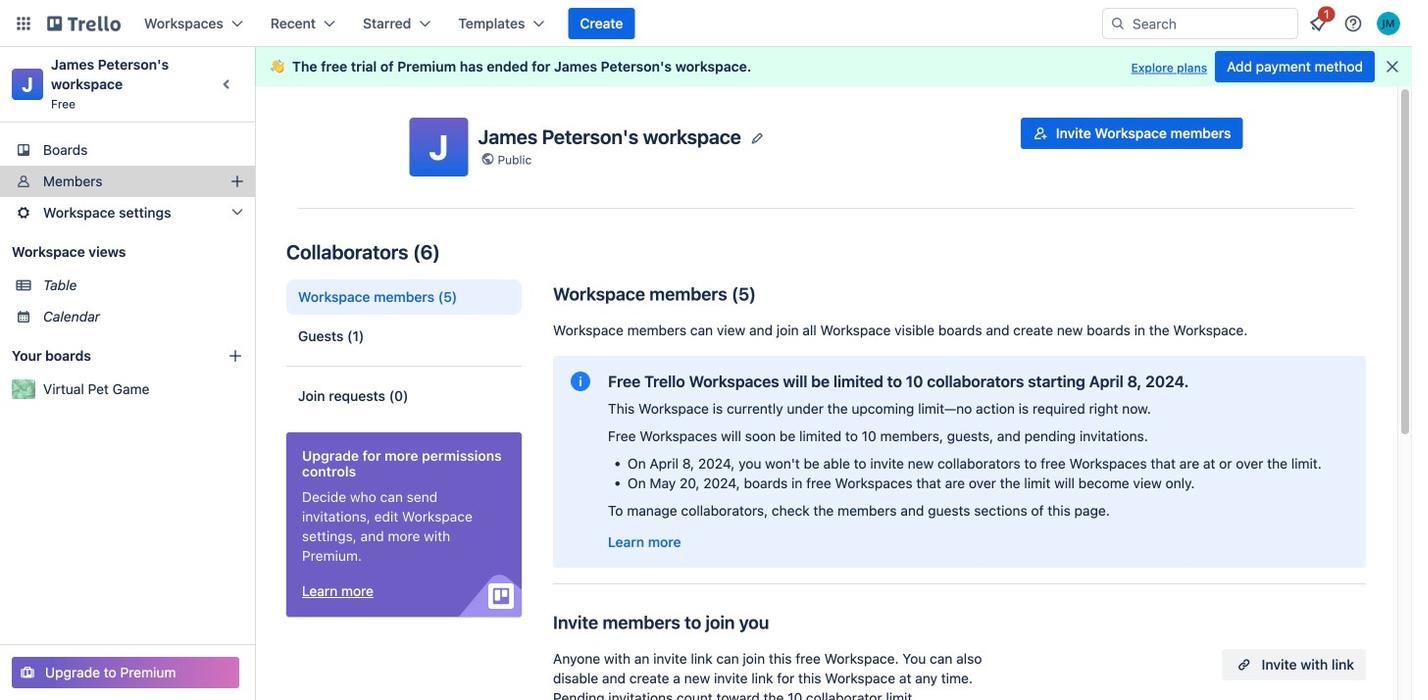 Task type: describe. For each thing, give the bounding box(es) containing it.
back to home image
[[47, 8, 121, 39]]

open information menu image
[[1344, 14, 1363, 33]]

primary element
[[0, 0, 1412, 47]]

search image
[[1110, 16, 1126, 31]]

1 notification image
[[1307, 12, 1330, 35]]

your boards with 1 items element
[[12, 344, 198, 368]]

jeremy miller (jeremymiller198) image
[[1377, 12, 1401, 35]]



Task type: locate. For each thing, give the bounding box(es) containing it.
add board image
[[228, 348, 243, 364]]

banner
[[255, 47, 1412, 86]]

Search field
[[1126, 10, 1298, 37]]

wave image
[[271, 58, 284, 76]]

workspace navigation collapse icon image
[[214, 71, 241, 98]]



Task type: vqa. For each thing, say whether or not it's contained in the screenshot.
'Primary' element
yes



